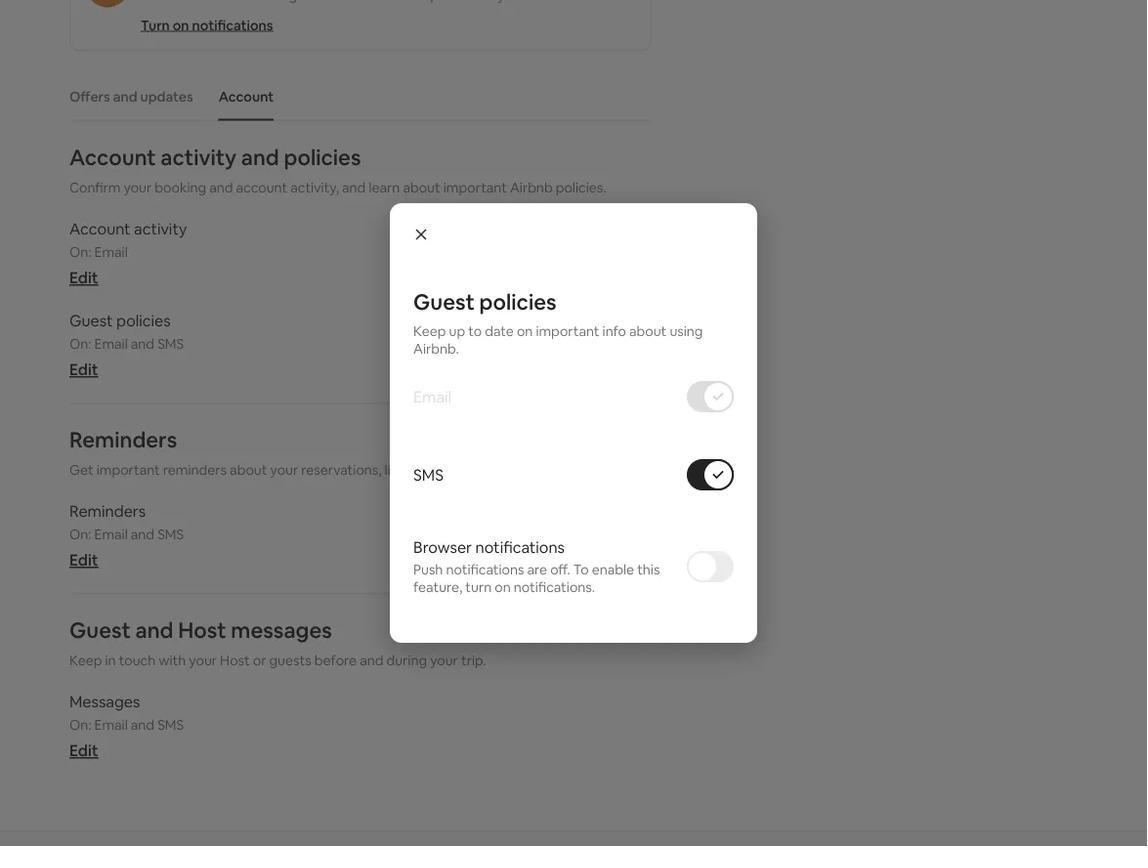 Task type: vqa. For each thing, say whether or not it's contained in the screenshot.
'on'
yes



Task type: locate. For each thing, give the bounding box(es) containing it.
guest up up
[[414, 288, 475, 316]]

on inside browser notifications push notifications are off. to enable this feature, turn on notifications.
[[495, 579, 511, 596]]

2 vertical spatial notifications
[[446, 561, 524, 579]]

account left the activity.
[[461, 461, 513, 479]]

account down "confirm"
[[69, 219, 131, 239]]

important inside "account activity and policies confirm your booking and account activity, and learn about important airbnb policies."
[[444, 178, 507, 196]]

2 vertical spatial about
[[230, 461, 267, 479]]

guest policies keep up to date on important info about using airbnb.
[[414, 288, 703, 358]]

notifications up are
[[476, 537, 565, 557]]

tab list
[[60, 72, 651, 121]]

3 on: from the top
[[69, 525, 91, 543]]

0 horizontal spatial account
[[236, 178, 288, 196]]

4 edit button from the top
[[69, 741, 98, 761]]

edit inside guest policies on: email and sms edit
[[69, 360, 98, 380]]

3 edit from the top
[[69, 550, 98, 570]]

activity for and
[[161, 144, 237, 172]]

with
[[159, 652, 186, 669]]

date
[[485, 323, 514, 340]]

guest inside guest and host messages keep in touch with your host or guests before and during your trip.
[[69, 617, 131, 645]]

1 vertical spatial account
[[461, 461, 513, 479]]

about
[[403, 178, 441, 196], [630, 323, 667, 340], [230, 461, 267, 479]]

edit inside messages on: email and sms edit
[[69, 741, 98, 761]]

on: inside reminders on: email and sms edit
[[69, 525, 91, 543]]

0 vertical spatial on
[[173, 16, 189, 34]]

touch
[[119, 652, 156, 669]]

turn on notifications button
[[141, 15, 273, 35]]

important right the get
[[97, 461, 160, 479]]

your left reservations,
[[270, 461, 298, 479]]

listings,
[[385, 461, 431, 479]]

email inside account activity on: email edit
[[94, 243, 128, 261]]

0 vertical spatial account
[[236, 178, 288, 196]]

sms
[[158, 335, 184, 352], [414, 465, 444, 485], [158, 525, 184, 543], [158, 716, 184, 734]]

reminders inside reminders get important reminders about your reservations, listings, and account activity.
[[69, 426, 177, 454]]

3 edit button from the top
[[69, 550, 98, 570]]

activity inside account activity on: email edit
[[134, 219, 187, 239]]

0 horizontal spatial on
[[173, 16, 189, 34]]

and inside button
[[113, 88, 137, 105]]

1 vertical spatial activity
[[134, 219, 187, 239]]

reminders down the get
[[69, 502, 146, 522]]

edit inside reminders on: email and sms edit
[[69, 550, 98, 570]]

reservations,
[[301, 461, 382, 479]]

2 vertical spatial important
[[97, 461, 160, 479]]

and inside guest policies on: email and sms edit
[[131, 335, 155, 352]]

and inside reminders get important reminders about your reservations, listings, and account activity.
[[434, 461, 458, 479]]

2 horizontal spatial on
[[517, 323, 533, 340]]

account inside account activity on: email edit
[[69, 219, 131, 239]]

edit button for reminders
[[69, 550, 98, 570]]

turn
[[466, 579, 492, 596]]

activity inside "account activity and policies confirm your booking and account activity, and learn about important airbnb policies."
[[161, 144, 237, 172]]

2 edit button from the top
[[69, 360, 98, 380]]

notifications.
[[514, 579, 595, 596]]

and
[[113, 88, 137, 105], [241, 144, 279, 172], [209, 178, 233, 196], [342, 178, 366, 196], [131, 335, 155, 352], [434, 461, 458, 479], [131, 525, 155, 543], [135, 617, 174, 645], [360, 652, 384, 669], [131, 716, 155, 734]]

account
[[219, 88, 274, 105], [69, 144, 156, 172], [69, 219, 131, 239]]

1 horizontal spatial keep
[[414, 323, 446, 340]]

account activity on: email edit
[[69, 219, 187, 288]]

to
[[574, 561, 589, 579]]

policies inside guest policies keep up to date on important info about using airbnb.
[[480, 288, 557, 316]]

1 vertical spatial keep
[[69, 652, 102, 669]]

email
[[94, 243, 128, 261], [94, 335, 128, 352], [414, 387, 452, 407], [94, 525, 128, 543], [94, 716, 128, 734]]

about right learn
[[403, 178, 441, 196]]

0 horizontal spatial about
[[230, 461, 267, 479]]

policies for edit
[[116, 311, 171, 331]]

reminders on: email and sms edit
[[69, 502, 184, 570]]

2 vertical spatial on
[[495, 579, 511, 596]]

turn on notifications group
[[69, 0, 651, 51]]

important left info at right top
[[536, 323, 600, 340]]

policies inside guest policies on: email and sms edit
[[116, 311, 171, 331]]

get
[[69, 461, 94, 479]]

keep left in
[[69, 652, 102, 669]]

notifications up account button
[[192, 16, 273, 34]]

reminders
[[69, 426, 177, 454], [69, 502, 146, 522]]

2 horizontal spatial about
[[630, 323, 667, 340]]

policies up date
[[480, 288, 557, 316]]

activity down "booking"
[[134, 219, 187, 239]]

on:
[[69, 243, 91, 261], [69, 335, 91, 352], [69, 525, 91, 543], [69, 716, 91, 734]]

messages
[[69, 692, 140, 712]]

1 horizontal spatial account
[[461, 461, 513, 479]]

0 vertical spatial activity
[[161, 144, 237, 172]]

keep left up
[[414, 323, 446, 340]]

policies for on
[[480, 288, 557, 316]]

0 horizontal spatial important
[[97, 461, 160, 479]]

2 vertical spatial account
[[69, 219, 131, 239]]

offers and updates button
[[60, 78, 203, 115]]

email inside guest policies on: email and sms edit
[[94, 335, 128, 352]]

reminders inside reminders on: email and sms edit
[[69, 502, 146, 522]]

0 horizontal spatial keep
[[69, 652, 102, 669]]

1 reminders from the top
[[69, 426, 177, 454]]

notifications down the browser
[[446, 561, 524, 579]]

email inside guest policies dialog
[[414, 387, 452, 407]]

your left trip.
[[430, 652, 458, 669]]

2 horizontal spatial important
[[536, 323, 600, 340]]

guest inside guest policies on: email and sms edit
[[69, 311, 113, 331]]

policies down account activity on: email edit
[[116, 311, 171, 331]]

0 vertical spatial account
[[219, 88, 274, 105]]

account inside "account activity and policies confirm your booking and account activity, and learn about important airbnb policies."
[[69, 144, 156, 172]]

1 horizontal spatial policies
[[284, 144, 361, 172]]

account tab panel
[[69, 144, 651, 761]]

keep inside guest policies keep up to date on important info about using airbnb.
[[414, 323, 446, 340]]

account left activity,
[[236, 178, 288, 196]]

1 horizontal spatial on
[[495, 579, 511, 596]]

are
[[527, 561, 548, 579]]

sms inside reminders on: email and sms edit
[[158, 525, 184, 543]]

about right info at right top
[[630, 323, 667, 340]]

your
[[124, 178, 152, 196], [270, 461, 298, 479], [189, 652, 217, 669], [430, 652, 458, 669]]

guest
[[414, 288, 475, 316], [69, 311, 113, 331], [69, 617, 131, 645]]

1 horizontal spatial important
[[444, 178, 507, 196]]

guest inside guest policies keep up to date on important info about using airbnb.
[[414, 288, 475, 316]]

0 vertical spatial notifications
[[192, 16, 273, 34]]

edit button for guest and host messages
[[69, 741, 98, 761]]

airbnb
[[510, 178, 553, 196]]

2 edit from the top
[[69, 360, 98, 380]]

about inside reminders get important reminders about your reservations, listings, and account activity.
[[230, 461, 267, 479]]

about right the reminders
[[230, 461, 267, 479]]

account
[[236, 178, 288, 196], [461, 461, 513, 479]]

0 vertical spatial about
[[403, 178, 441, 196]]

1 on: from the top
[[69, 243, 91, 261]]

account up "confirm"
[[69, 144, 156, 172]]

host up "with"
[[178, 617, 226, 645]]

host left the or
[[220, 652, 250, 669]]

browser notifications push notifications are off. to enable this feature, turn on notifications.
[[414, 537, 660, 596]]

0 vertical spatial important
[[444, 178, 507, 196]]

1 vertical spatial account
[[69, 144, 156, 172]]

in
[[105, 652, 116, 669]]

important left airbnb
[[444, 178, 507, 196]]

4 on: from the top
[[69, 716, 91, 734]]

host
[[178, 617, 226, 645], [220, 652, 250, 669]]

keep
[[414, 323, 446, 340], [69, 652, 102, 669]]

1 vertical spatial reminders
[[69, 502, 146, 522]]

account button
[[209, 78, 284, 115]]

notifications
[[192, 16, 273, 34], [476, 537, 565, 557], [446, 561, 524, 579]]

1 edit from the top
[[69, 268, 98, 288]]

1 edit button from the top
[[69, 268, 98, 288]]

1 vertical spatial notifications
[[476, 537, 565, 557]]

or
[[253, 652, 266, 669]]

guest policies on: email and sms edit
[[69, 311, 184, 380]]

turn on notifications
[[141, 16, 273, 34]]

activity
[[161, 144, 237, 172], [134, 219, 187, 239]]

to
[[468, 323, 482, 340]]

guest for host
[[69, 617, 131, 645]]

2 horizontal spatial policies
[[480, 288, 557, 316]]

feature,
[[414, 579, 463, 596]]

reminders get important reminders about your reservations, listings, and account activity.
[[69, 426, 564, 479]]

enable
[[592, 561, 635, 579]]

airbnb.
[[414, 340, 459, 358]]

policies up activity,
[[284, 144, 361, 172]]

reminders up the get
[[69, 426, 177, 454]]

edit
[[69, 268, 98, 288], [69, 360, 98, 380], [69, 550, 98, 570], [69, 741, 98, 761]]

before
[[314, 652, 357, 669]]

1 horizontal spatial about
[[403, 178, 441, 196]]

updates
[[140, 88, 193, 105]]

1 vertical spatial about
[[630, 323, 667, 340]]

policies
[[284, 144, 361, 172], [480, 288, 557, 316], [116, 311, 171, 331]]

keep inside guest and host messages keep in touch with your host or guests before and during your trip.
[[69, 652, 102, 669]]

edit button
[[69, 268, 98, 288], [69, 360, 98, 380], [69, 550, 98, 570], [69, 741, 98, 761]]

2 reminders from the top
[[69, 502, 146, 522]]

guest down account activity on: email edit
[[69, 311, 113, 331]]

0 vertical spatial keep
[[414, 323, 446, 340]]

your right "confirm"
[[124, 178, 152, 196]]

0 vertical spatial reminders
[[69, 426, 177, 454]]

on
[[173, 16, 189, 34], [517, 323, 533, 340], [495, 579, 511, 596]]

policies inside "account activity and policies confirm your booking and account activity, and learn about important airbnb policies."
[[284, 144, 361, 172]]

1 vertical spatial important
[[536, 323, 600, 340]]

guest up in
[[69, 617, 131, 645]]

important
[[444, 178, 507, 196], [536, 323, 600, 340], [97, 461, 160, 479]]

1 vertical spatial on
[[517, 323, 533, 340]]

4 edit from the top
[[69, 741, 98, 761]]

push
[[414, 561, 443, 579]]

2 on: from the top
[[69, 335, 91, 352]]

activity up "booking"
[[161, 144, 237, 172]]

0 horizontal spatial policies
[[116, 311, 171, 331]]

account right updates
[[219, 88, 274, 105]]



Task type: describe. For each thing, give the bounding box(es) containing it.
on: inside guest policies on: email and sms edit
[[69, 335, 91, 352]]

offers and updates
[[69, 88, 193, 105]]

browser notifications group
[[414, 514, 734, 620]]

important inside reminders get important reminders about your reservations, listings, and account activity.
[[97, 461, 160, 479]]

on inside guest policies keep up to date on important info about using airbnb.
[[517, 323, 533, 340]]

notifications inside turn on notifications button
[[192, 16, 273, 34]]

guest for on:
[[69, 311, 113, 331]]

off.
[[550, 561, 571, 579]]

messages
[[231, 617, 332, 645]]

turn
[[141, 16, 170, 34]]

reminders
[[163, 461, 227, 479]]

account inside reminders get important reminders about your reservations, listings, and account activity.
[[461, 461, 513, 479]]

1 vertical spatial host
[[220, 652, 250, 669]]

account inside button
[[219, 88, 274, 105]]

trip.
[[461, 652, 487, 669]]

up
[[449, 323, 465, 340]]

on: inside account activity on: email edit
[[69, 243, 91, 261]]

edit inside account activity on: email edit
[[69, 268, 98, 288]]

messages on: email and sms edit
[[69, 692, 184, 761]]

confirm
[[69, 178, 121, 196]]

activity for on:
[[134, 219, 187, 239]]

guest policies dialog
[[390, 203, 758, 643]]

on inside button
[[173, 16, 189, 34]]

tab list containing offers and updates
[[60, 72, 651, 121]]

this
[[637, 561, 660, 579]]

email inside reminders on: email and sms edit
[[94, 525, 128, 543]]

your inside "account activity and policies confirm your booking and account activity, and learn about important airbnb policies."
[[124, 178, 152, 196]]

account for on:
[[69, 219, 131, 239]]

guest for keep
[[414, 288, 475, 316]]

learn
[[369, 178, 400, 196]]

on: inside messages on: email and sms edit
[[69, 716, 91, 734]]

notifications element
[[60, 72, 651, 761]]

sms inside guest policies on: email and sms edit
[[158, 335, 184, 352]]

email inside messages on: email and sms edit
[[94, 716, 128, 734]]

reminders for edit
[[69, 502, 146, 522]]

policies.
[[556, 178, 607, 196]]

account activity and policies confirm your booking and account activity, and learn about important airbnb policies.
[[69, 144, 607, 196]]

offers
[[69, 88, 110, 105]]

info
[[603, 323, 627, 340]]

browser
[[414, 537, 472, 557]]

your inside reminders get important reminders about your reservations, listings, and account activity.
[[270, 461, 298, 479]]

and inside messages on: email and sms edit
[[131, 716, 155, 734]]

account inside "account activity and policies confirm your booking and account activity, and learn about important airbnb policies."
[[236, 178, 288, 196]]

booking
[[155, 178, 206, 196]]

about inside guest policies keep up to date on important info about using airbnb.
[[630, 323, 667, 340]]

your right "with"
[[189, 652, 217, 669]]

and inside reminders on: email and sms edit
[[131, 525, 155, 543]]

important inside guest policies keep up to date on important info about using airbnb.
[[536, 323, 600, 340]]

about inside "account activity and policies confirm your booking and account activity, and learn about important airbnb policies."
[[403, 178, 441, 196]]

activity,
[[291, 178, 339, 196]]

0 vertical spatial host
[[178, 617, 226, 645]]

activity.
[[516, 461, 564, 479]]

guest and host messages keep in touch with your host or guests before and during your trip.
[[69, 617, 487, 669]]

during
[[387, 652, 427, 669]]

account for and
[[69, 144, 156, 172]]

sms inside messages on: email and sms edit
[[158, 716, 184, 734]]

using
[[670, 323, 703, 340]]

sms inside guest policies dialog
[[414, 465, 444, 485]]

reminders for your
[[69, 426, 177, 454]]

edit button for account activity and policies
[[69, 268, 98, 288]]

guests
[[269, 652, 312, 669]]



